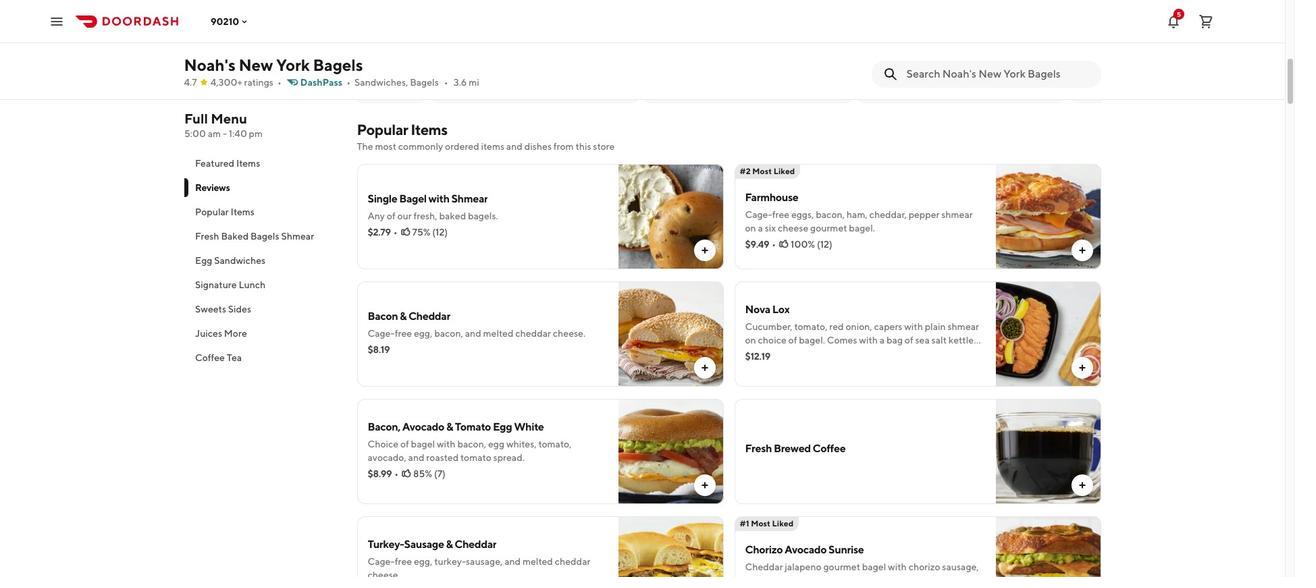 Task type: describe. For each thing, give the bounding box(es) containing it.
4,300+
[[210, 77, 242, 88]]

fresh,
[[414, 211, 437, 222]]

cheddar inside turkey-sausage & cheddar cage-free egg, turkey-sausage, and melted cheddar cheese.
[[555, 556, 591, 567]]

reviews
[[195, 182, 230, 193]]

open menu image
[[49, 13, 65, 29]]

85%
[[413, 469, 432, 479]]

0 vertical spatial 4.7
[[382, 29, 400, 45]]

order for 3/13/22
[[996, 41, 1018, 51]]

0 vertical spatial bagels
[[313, 55, 363, 74]]

dashpass •
[[300, 77, 351, 88]]

1 horizontal spatial coffee
[[813, 442, 846, 455]]

fresh baked bagels shmear
[[195, 231, 314, 242]]

2 horizontal spatial bagels
[[410, 77, 439, 88]]

avocado, inside bacon, avocado & tomato egg white choice of bagel with bacon, egg whites, tomato, avocado, and roasted tomato spread.
[[368, 452, 406, 463]]

$2.79 •
[[368, 227, 397, 238]]

cheddar for turkey-
[[455, 538, 497, 551]]

on
[[745, 223, 756, 234]]

bagels inside the fresh baked bagels shmear button
[[250, 231, 279, 242]]

signature
[[195, 280, 236, 290]]

bagels.
[[468, 211, 498, 222]]

sweets sides
[[195, 304, 251, 315]]

doordash for 3/13/22
[[957, 41, 994, 51]]

turkey-sausage & cheddar cage-free egg, turkey-sausage, and melted cheddar cheese.
[[368, 538, 591, 577]]

bacon, inside bacon, avocado & tomato egg white choice of bagel with bacon, egg whites, tomato, avocado, and roasted tomato spread.
[[457, 439, 486, 450]]

cheddar inside bacon & cheddar cage-free egg, bacon, and melted cheddar cheese. $8.19
[[409, 310, 450, 323]]

chorizo
[[909, 562, 940, 573]]

85% (7)
[[413, 469, 446, 479]]

any
[[368, 211, 385, 222]]

fresh for fresh baked bagels shmear
[[195, 231, 219, 242]]

add item to cart image for single bagel with shmear
[[699, 245, 710, 256]]

melted inside bacon & cheddar cage-free egg, bacon, and melted cheddar cheese. $8.19
[[483, 328, 514, 339]]

bagel inside bacon, avocado & tomato egg white choice of bagel with bacon, egg whites, tomato, avocado, and roasted tomato spread.
[[411, 439, 435, 450]]

chorizo
[[745, 544, 783, 556]]

Item Search search field
[[907, 67, 1090, 82]]

cheese. inside turkey-sausage & cheddar cage-free egg, turkey-sausage, and melted cheddar cheese.
[[368, 570, 400, 577]]

juices more button
[[184, 321, 341, 346]]

full menu 5:00 am - 1:40 pm
[[184, 111, 262, 139]]

dashpass
[[300, 77, 343, 88]]

single bagel with shmear image
[[618, 164, 724, 269]]

chorizo avocado sunrise cheddar jalapeno gourmet bagel with chorizo sausage, avocado, cheddar, cage-free eggs, and jalapeño sals
[[745, 544, 979, 577]]

more
[[224, 328, 247, 339]]

0 vertical spatial 5
[[1177, 10, 1181, 18]]

items for popular items
[[230, 207, 254, 217]]

add item to cart image for farmhouse
[[1077, 245, 1088, 256]]

• right dashpass at the top left
[[347, 77, 351, 88]]

ordered
[[445, 141, 479, 152]]

(12) for 100% (12)
[[817, 239, 833, 250]]

egg, inside turkey-sausage & cheddar cage-free egg, turkey-sausage, and melted cheddar cheese.
[[414, 556, 432, 567]]

jalapeno
[[785, 562, 822, 573]]

baked
[[221, 231, 248, 242]]

order for 6/13/23
[[570, 41, 592, 51]]

bacon
[[368, 310, 398, 323]]

menu
[[210, 111, 247, 126]]

store
[[593, 141, 615, 152]]

noah's new york bagels
[[184, 55, 363, 74]]

sandwiches, bagels • 3.6 mi
[[355, 77, 479, 88]]

turkey-sausage & cheddar image
[[618, 517, 724, 577]]

3/13/22
[[922, 41, 951, 51]]

sandwiches,
[[355, 77, 408, 88]]

bacon, inside farmhouse cage-free eggs, bacon, ham, cheddar, pepper shmear on a six cheese gourmet bagel.
[[816, 209, 845, 220]]

bagel
[[399, 192, 427, 205]]

bagel.
[[849, 223, 875, 234]]

spread.
[[493, 452, 525, 463]]

liked for farmhouse
[[774, 166, 795, 176]]

liked for chorizo avocado sunrise
[[772, 519, 794, 529]]

sides
[[228, 304, 251, 315]]

am
[[207, 128, 221, 139]]

$9.49
[[745, 239, 769, 250]]

(7)
[[434, 469, 446, 479]]

popular items
[[195, 207, 254, 217]]

75% (12)
[[412, 227, 448, 238]]

of 5 stars
[[375, 71, 407, 81]]

tomato
[[455, 421, 491, 434]]

$8.19
[[368, 344, 390, 355]]

• right $8.99
[[395, 469, 398, 479]]

shmear for with
[[451, 192, 488, 205]]

dishes
[[524, 141, 552, 152]]

• right 3/13/22
[[952, 41, 956, 51]]

-
[[222, 128, 227, 139]]

farmhouse cage-free eggs, bacon, ham, cheddar, pepper shmear on a six cheese gourmet bagel.
[[745, 191, 973, 234]]

• doordash order for 3/28/22
[[741, 41, 807, 51]]

featured
[[195, 158, 234, 169]]

nova
[[745, 303, 770, 316]]

0 horizontal spatial of
[[375, 71, 382, 81]]

signature lunch
[[195, 280, 265, 290]]

shmear for bagels
[[281, 231, 314, 242]]

sandwiches
[[214, 255, 265, 266]]

tomato
[[461, 452, 491, 463]]

notification bell image
[[1166, 13, 1182, 29]]

0 items, open order cart image
[[1198, 13, 1214, 29]]

featured items
[[195, 158, 260, 169]]

of inside bacon, avocado & tomato egg white choice of bagel with bacon, egg whites, tomato, avocado, and roasted tomato spread.
[[400, 439, 409, 450]]

100%
[[791, 239, 815, 250]]

tomato,
[[539, 439, 572, 450]]

4,300+ ratings •
[[210, 77, 281, 88]]

6/13/23
[[495, 41, 525, 51]]

& inside bacon & cheddar cage-free egg, bacon, and melted cheddar cheese. $8.19
[[400, 310, 407, 323]]

gourmet inside farmhouse cage-free eggs, bacon, ham, cheddar, pepper shmear on a six cheese gourmet bagel.
[[810, 223, 847, 234]]

ratings
[[244, 77, 273, 88]]

signature lunch button
[[184, 273, 341, 297]]

the
[[357, 141, 373, 152]]

cage- inside farmhouse cage-free eggs, bacon, ham, cheddar, pepper shmear on a six cheese gourmet bagel.
[[745, 209, 772, 220]]

sunrise
[[829, 544, 864, 556]]

sausage, inside chorizo avocado sunrise cheddar jalapeno gourmet bagel with chorizo sausage, avocado, cheddar, cage-free eggs, and jalapeño sals
[[942, 562, 979, 573]]

tea
[[226, 353, 241, 363]]

coffee tea button
[[184, 346, 341, 370]]

$2.79
[[368, 227, 391, 238]]

• right $2.79
[[393, 227, 397, 238]]

single bagel with shmear any of our fresh, baked bagels.
[[368, 192, 498, 222]]

and inside popular items the most commonly ordered items and dishes from this store
[[506, 141, 523, 152]]

bacon, avocado & tomato egg white choice of bagel with bacon, egg whites, tomato, avocado, and roasted tomato spread.
[[368, 421, 572, 463]]

• down six
[[772, 239, 776, 250]]

turkey-
[[368, 538, 404, 551]]



Task type: locate. For each thing, give the bounding box(es) containing it.
and inside turkey-sausage & cheddar cage-free egg, turkey-sausage, and melted cheddar cheese.
[[505, 556, 521, 567]]

0 vertical spatial with
[[429, 192, 449, 205]]

1 horizontal spatial of
[[387, 211, 396, 222]]

turkey-
[[434, 556, 466, 567]]

free down turkey-
[[395, 556, 412, 567]]

1 horizontal spatial avocado,
[[745, 575, 784, 577]]

0 horizontal spatial bagels
[[250, 231, 279, 242]]

egg sandwiches button
[[184, 249, 341, 273]]

cage- up a
[[745, 209, 772, 220]]

• down noah's new york bagels
[[278, 77, 281, 88]]

1 horizontal spatial shmear
[[451, 192, 488, 205]]

most right #1
[[751, 519, 771, 529]]

avocado for bacon,
[[402, 421, 444, 434]]

1 vertical spatial liked
[[772, 519, 794, 529]]

0 horizontal spatial avocado,
[[368, 452, 406, 463]]

bacon & cheddar cage-free egg, bacon, and melted cheddar cheese. $8.19
[[368, 310, 586, 355]]

• doordash order
[[526, 41, 592, 51], [741, 41, 807, 51], [952, 41, 1018, 51]]

order
[[570, 41, 592, 51], [784, 41, 807, 51], [996, 41, 1018, 51]]

avocado, inside chorizo avocado sunrise cheddar jalapeno gourmet bagel with chorizo sausage, avocado, cheddar, cage-free eggs, and jalapeño sals
[[745, 575, 784, 577]]

free down 'sunrise'
[[850, 575, 867, 577]]

1 vertical spatial 4.7
[[184, 77, 197, 88]]

0 vertical spatial gourmet
[[810, 223, 847, 234]]

(12) for 75% (12)
[[432, 227, 448, 238]]

cheese.
[[553, 328, 586, 339], [368, 570, 400, 577]]

mi
[[469, 77, 479, 88]]

• doordash order for 6/13/23
[[526, 41, 592, 51]]

popular up most
[[357, 121, 408, 138]]

• right 3/28/22
[[741, 41, 744, 51]]

0 vertical spatial egg
[[195, 255, 212, 266]]

2 doordash from the left
[[746, 41, 783, 51]]

1 horizontal spatial bagels
[[313, 55, 363, 74]]

2 horizontal spatial doordash
[[957, 41, 994, 51]]

items for featured items
[[236, 158, 260, 169]]

choice
[[368, 439, 399, 450]]

#1 most liked
[[740, 519, 794, 529]]

bagel
[[411, 439, 435, 450], [862, 562, 886, 573]]

$9.49 •
[[745, 239, 776, 250]]

coffee right brewed
[[813, 442, 846, 455]]

bagels right the stars
[[410, 77, 439, 88]]

0 horizontal spatial fresh
[[195, 231, 219, 242]]

5 left 0 items, open order cart icon
[[1177, 10, 1181, 18]]

1 vertical spatial fresh
[[745, 442, 772, 455]]

egg, inside bacon & cheddar cage-free egg, bacon, and melted cheddar cheese. $8.19
[[414, 328, 432, 339]]

add item to cart image
[[1077, 245, 1088, 256], [699, 363, 710, 373], [1077, 363, 1088, 373]]

liked
[[774, 166, 795, 176], [772, 519, 794, 529]]

doordash for 3/28/22
[[746, 41, 783, 51]]

eggs, right the cage- at the bottom of the page
[[869, 575, 892, 577]]

&
[[400, 310, 407, 323], [446, 421, 453, 434], [446, 538, 453, 551]]

egg inside button
[[195, 255, 212, 266]]

$8.99 •
[[368, 469, 398, 479]]

1 doordash from the left
[[531, 41, 568, 51]]

2 vertical spatial with
[[888, 562, 907, 573]]

brewed
[[774, 442, 811, 455]]

0 horizontal spatial cheddar
[[515, 328, 551, 339]]

0 vertical spatial bagel
[[411, 439, 435, 450]]

free inside bacon & cheddar cage-free egg, bacon, and melted cheddar cheese. $8.19
[[395, 328, 412, 339]]

whites,
[[506, 439, 537, 450]]

with up the roasted
[[437, 439, 456, 450]]

0 horizontal spatial avocado
[[402, 421, 444, 434]]

egg up 'egg'
[[493, 421, 512, 434]]

3 doordash from the left
[[957, 41, 994, 51]]

liked up "farmhouse"
[[774, 166, 795, 176]]

0 vertical spatial cheddar
[[409, 310, 450, 323]]

0 vertical spatial of
[[375, 71, 382, 81]]

popular down reviews
[[195, 207, 228, 217]]

ham,
[[847, 209, 868, 220]]

0 horizontal spatial (12)
[[432, 227, 448, 238]]

lox
[[772, 303, 790, 316]]

• doordash order right 3/28/22
[[741, 41, 807, 51]]

coffee left tea
[[195, 353, 225, 363]]

most
[[752, 166, 772, 176], [751, 519, 771, 529]]

1 horizontal spatial order
[[784, 41, 807, 51]]

bacon, inside bacon & cheddar cage-free egg, bacon, and melted cheddar cheese. $8.19
[[434, 328, 463, 339]]

1 vertical spatial egg
[[493, 421, 512, 434]]

2 horizontal spatial cheddar
[[745, 562, 783, 573]]

3/28/22
[[709, 41, 739, 51]]

1 vertical spatial 5
[[384, 71, 389, 81]]

sweets sides button
[[184, 297, 341, 321]]

3 • doordash order from the left
[[952, 41, 1018, 51]]

fresh for fresh brewed coffee
[[745, 442, 772, 455]]

melted inside turkey-sausage & cheddar cage-free egg, turkey-sausage, and melted cheddar cheese.
[[523, 556, 553, 567]]

egg
[[488, 439, 505, 450]]

1 horizontal spatial popular
[[357, 121, 408, 138]]

items down pm
[[236, 158, 260, 169]]

with inside 'single bagel with shmear any of our fresh, baked bagels.'
[[429, 192, 449, 205]]

1 horizontal spatial doordash
[[746, 41, 783, 51]]

avocado up the roasted
[[402, 421, 444, 434]]

3.6
[[454, 77, 467, 88]]

fresh left brewed
[[745, 442, 772, 455]]

1 vertical spatial avocado
[[785, 544, 827, 556]]

cheddar inside bacon & cheddar cage-free egg, bacon, and melted cheddar cheese. $8.19
[[515, 328, 551, 339]]

gourmet inside chorizo avocado sunrise cheddar jalapeno gourmet bagel with chorizo sausage, avocado, cheddar, cage-free eggs, and jalapeño sals
[[824, 562, 860, 573]]

& for avocado
[[446, 421, 453, 434]]

1 horizontal spatial avocado
[[785, 544, 827, 556]]

free inside farmhouse cage-free eggs, bacon, ham, cheddar, pepper shmear on a six cheese gourmet bagel.
[[772, 209, 790, 220]]

most right #2
[[752, 166, 772, 176]]

cage- up $8.19
[[368, 328, 395, 339]]

avocado, down chorizo
[[745, 575, 784, 577]]

cheddar,
[[870, 209, 907, 220], [786, 575, 823, 577]]

3 order from the left
[[996, 41, 1018, 51]]

& inside turkey-sausage & cheddar cage-free egg, turkey-sausage, and melted cheddar cheese.
[[446, 538, 453, 551]]

shmear inside button
[[281, 231, 314, 242]]

1 vertical spatial bagel
[[862, 562, 886, 573]]

fresh left baked
[[195, 231, 219, 242]]

add item to cart image for bacon, avocado & tomato egg white
[[699, 480, 710, 491]]

0 horizontal spatial doordash
[[531, 41, 568, 51]]

1 horizontal spatial cheddar
[[455, 538, 497, 551]]

doordash for 6/13/23
[[531, 41, 568, 51]]

bagels down popular items button
[[250, 231, 279, 242]]

(12) right 75%
[[432, 227, 448, 238]]

add item to cart image for cage-free egg, bacon, and melted cheddar cheese.
[[699, 363, 710, 373]]

bagel up the roasted
[[411, 439, 435, 450]]

coffee tea
[[195, 353, 241, 363]]

$8.99
[[368, 469, 392, 479]]

1 horizontal spatial cheddar,
[[870, 209, 907, 220]]

0 vertical spatial egg,
[[414, 328, 432, 339]]

avocado inside bacon, avocado & tomato egg white choice of bagel with bacon, egg whites, tomato, avocado, and roasted tomato spread.
[[402, 421, 444, 434]]

0 horizontal spatial egg
[[195, 255, 212, 266]]

0 horizontal spatial cheddar,
[[786, 575, 823, 577]]

bacon,
[[368, 421, 400, 434]]

1 vertical spatial shmear
[[281, 231, 314, 242]]

5
[[1177, 10, 1181, 18], [384, 71, 389, 81]]

of left our at the left
[[387, 211, 396, 222]]

1 vertical spatial avocado,
[[745, 575, 784, 577]]

nova lox image
[[996, 282, 1101, 387]]

coffee inside button
[[195, 353, 225, 363]]

with up fresh,
[[429, 192, 449, 205]]

0 vertical spatial coffee
[[195, 353, 225, 363]]

cage- inside bacon & cheddar cage-free egg, bacon, and melted cheddar cheese. $8.19
[[368, 328, 395, 339]]

1 horizontal spatial 4.7
[[382, 29, 400, 45]]

1 horizontal spatial bagel
[[862, 562, 886, 573]]

2 order from the left
[[784, 41, 807, 51]]

0 horizontal spatial bagel
[[411, 439, 435, 450]]

• doordash order for 3/13/22
[[952, 41, 1018, 51]]

1 vertical spatial of
[[387, 211, 396, 222]]

cheddar inside turkey-sausage & cheddar cage-free egg, turkey-sausage, and melted cheddar cheese.
[[455, 538, 497, 551]]

1 vertical spatial most
[[751, 519, 771, 529]]

shmear inside 'single bagel with shmear any of our fresh, baked bagels.'
[[451, 192, 488, 205]]

1 vertical spatial gourmet
[[824, 562, 860, 573]]

0 vertical spatial most
[[752, 166, 772, 176]]

of
[[375, 71, 382, 81], [387, 211, 396, 222], [400, 439, 409, 450]]

with left 'chorizo'
[[888, 562, 907, 573]]

doordash right 6/13/23
[[531, 41, 568, 51]]

• right 6/13/23
[[526, 41, 529, 51]]

1 horizontal spatial • doordash order
[[741, 41, 807, 51]]

avocado, down choice
[[368, 452, 406, 463]]

most for farmhouse
[[752, 166, 772, 176]]

from
[[554, 141, 574, 152]]

bacon & cheddar image
[[618, 282, 724, 387]]

cage-
[[825, 575, 850, 577]]

5:00
[[184, 128, 206, 139]]

melted
[[483, 328, 514, 339], [523, 556, 553, 567]]

0 vertical spatial avocado,
[[368, 452, 406, 463]]

1 vertical spatial cheese.
[[368, 570, 400, 577]]

fresh brewed coffee
[[745, 442, 846, 455]]

items for popular items the most commonly ordered items and dishes from this store
[[411, 121, 447, 138]]

2 vertical spatial items
[[230, 207, 254, 217]]

2 vertical spatial of
[[400, 439, 409, 450]]

stars
[[390, 71, 407, 81]]

free inside turkey-sausage & cheddar cage-free egg, turkey-sausage, and melted cheddar cheese.
[[395, 556, 412, 567]]

and inside chorizo avocado sunrise cheddar jalapeno gourmet bagel with chorizo sausage, avocado, cheddar, cage-free eggs, and jalapeño sals
[[893, 575, 910, 577]]

1 vertical spatial cheddar
[[555, 556, 591, 567]]

fresh brewed coffee image
[[996, 399, 1101, 504]]

gourmet up the cage- at the bottom of the page
[[824, 562, 860, 573]]

cheddar down chorizo
[[745, 562, 783, 573]]

six
[[765, 223, 776, 234]]

2 vertical spatial cage-
[[368, 556, 395, 567]]

1 horizontal spatial eggs,
[[869, 575, 892, 577]]

and inside bacon, avocado & tomato egg white choice of bagel with bacon, egg whites, tomato, avocado, and roasted tomato spread.
[[408, 452, 424, 463]]

0 horizontal spatial 4.7
[[184, 77, 197, 88]]

& inside bacon, avocado & tomato egg white choice of bagel with bacon, egg whites, tomato, avocado, and roasted tomato spread.
[[446, 421, 453, 434]]

1 horizontal spatial cheddar
[[555, 556, 591, 567]]

#2 most liked
[[740, 166, 795, 176]]

farmhouse image
[[996, 164, 1101, 269]]

& for sausage
[[446, 538, 453, 551]]

4.7 up of 5 stars
[[382, 29, 400, 45]]

0 vertical spatial (12)
[[432, 227, 448, 238]]

0 horizontal spatial order
[[570, 41, 592, 51]]

1 vertical spatial with
[[437, 439, 456, 450]]

of inside 'single bagel with shmear any of our fresh, baked bagels.'
[[387, 211, 396, 222]]

order for 3/28/22
[[784, 41, 807, 51]]

2 vertical spatial bagels
[[250, 231, 279, 242]]

cheddar for chorizo
[[745, 562, 783, 573]]

2 horizontal spatial order
[[996, 41, 1018, 51]]

90210
[[211, 16, 239, 27]]

cheddar, inside farmhouse cage-free eggs, bacon, ham, cheddar, pepper shmear on a six cheese gourmet bagel.
[[870, 209, 907, 220]]

popular for popular items the most commonly ordered items and dishes from this store
[[357, 121, 408, 138]]

2 horizontal spatial of
[[400, 439, 409, 450]]

4.7 down the noah's
[[184, 77, 197, 88]]

gourmet up 100% (12) at the top of the page
[[810, 223, 847, 234]]

lunch
[[238, 280, 265, 290]]

0 horizontal spatial coffee
[[195, 353, 225, 363]]

100% (12)
[[791, 239, 833, 250]]

items up commonly
[[411, 121, 447, 138]]

0 vertical spatial cheddar
[[515, 328, 551, 339]]

1 horizontal spatial (12)
[[817, 239, 833, 250]]

free
[[772, 209, 790, 220], [395, 328, 412, 339], [395, 556, 412, 567], [850, 575, 867, 577]]

1 vertical spatial coffee
[[813, 442, 846, 455]]

shmear up bagels.
[[451, 192, 488, 205]]

cheddar, down jalapeno
[[786, 575, 823, 577]]

cheddar, up bagel.
[[870, 209, 907, 220]]

1:40
[[228, 128, 247, 139]]

cheddar up turkey-
[[455, 538, 497, 551]]

popular inside popular items the most commonly ordered items and dishes from this store
[[357, 121, 408, 138]]

0 vertical spatial fresh
[[195, 231, 219, 242]]

0 horizontal spatial cheddar
[[409, 310, 450, 323]]

eggs, inside farmhouse cage-free eggs, bacon, ham, cheddar, pepper shmear on a six cheese gourmet bagel.
[[791, 209, 814, 220]]

most for chorizo avocado sunrise
[[751, 519, 771, 529]]

single
[[368, 192, 397, 205]]

items
[[481, 141, 504, 152]]

popular for popular items
[[195, 207, 228, 217]]

cheddar inside chorizo avocado sunrise cheddar jalapeno gourmet bagel with chorizo sausage, avocado, cheddar, cage-free eggs, and jalapeño sals
[[745, 562, 783, 573]]

commonly
[[398, 141, 443, 152]]

1 vertical spatial popular
[[195, 207, 228, 217]]

& up turkey-
[[446, 538, 453, 551]]

cheddar, inside chorizo avocado sunrise cheddar jalapeno gourmet bagel with chorizo sausage, avocado, cheddar, cage-free eggs, and jalapeño sals
[[786, 575, 823, 577]]

1 vertical spatial cage-
[[368, 328, 395, 339]]

0 vertical spatial cage-
[[745, 209, 772, 220]]

2 • doordash order from the left
[[741, 41, 807, 51]]

cheese. inside bacon & cheddar cage-free egg, bacon, and melted cheddar cheese. $8.19
[[553, 328, 586, 339]]

noah's
[[184, 55, 235, 74]]

cheddar right bacon
[[409, 310, 450, 323]]

cheddar
[[409, 310, 450, 323], [455, 538, 497, 551], [745, 562, 783, 573]]

add item to cart image
[[699, 245, 710, 256], [699, 480, 710, 491], [1077, 480, 1088, 491]]

liked up chorizo
[[772, 519, 794, 529]]

pepper
[[909, 209, 940, 220]]

#2
[[740, 166, 751, 176]]

1 vertical spatial eggs,
[[869, 575, 892, 577]]

0 vertical spatial shmear
[[451, 192, 488, 205]]

0 horizontal spatial shmear
[[281, 231, 314, 242]]

avocado
[[402, 421, 444, 434], [785, 544, 827, 556]]

bagel inside chorizo avocado sunrise cheddar jalapeno gourmet bagel with chorizo sausage, avocado, cheddar, cage-free eggs, and jalapeño sals
[[862, 562, 886, 573]]

doordash right 3/28/22
[[746, 41, 783, 51]]

1 horizontal spatial egg
[[493, 421, 512, 434]]

doordash
[[531, 41, 568, 51], [746, 41, 783, 51], [957, 41, 994, 51]]

bagel down 'sunrise'
[[862, 562, 886, 573]]

cheddar
[[515, 328, 551, 339], [555, 556, 591, 567]]

of right choice
[[400, 439, 409, 450]]

farmhouse
[[745, 191, 799, 204]]

eggs, up cheese
[[791, 209, 814, 220]]

cheese
[[778, 223, 809, 234]]

items up baked
[[230, 207, 254, 217]]

roasted
[[426, 452, 459, 463]]

with inside chorizo avocado sunrise cheddar jalapeno gourmet bagel with chorizo sausage, avocado, cheddar, cage-free eggs, and jalapeño sals
[[888, 562, 907, 573]]

• left the 3.6
[[444, 77, 448, 88]]

eggs, inside chorizo avocado sunrise cheddar jalapeno gourmet bagel with chorizo sausage, avocado, cheddar, cage-free eggs, and jalapeño sals
[[869, 575, 892, 577]]

90210 button
[[211, 16, 250, 27]]

doordash up item search search field
[[957, 41, 994, 51]]

egg,
[[414, 328, 432, 339], [414, 556, 432, 567]]

• doordash order right 6/13/23
[[526, 41, 592, 51]]

and
[[506, 141, 523, 152], [465, 328, 481, 339], [408, 452, 424, 463], [505, 556, 521, 567], [893, 575, 910, 577]]

avocado inside chorizo avocado sunrise cheddar jalapeno gourmet bagel with chorizo sausage, avocado, cheddar, cage-free eggs, and jalapeño sals
[[785, 544, 827, 556]]

featured items button
[[184, 151, 341, 176]]

shmear down popular items button
[[281, 231, 314, 242]]

avocado up jalapeno
[[785, 544, 827, 556]]

2 vertical spatial bacon,
[[457, 439, 486, 450]]

baked
[[439, 211, 466, 222]]

2 egg, from the top
[[414, 556, 432, 567]]

0 horizontal spatial eggs,
[[791, 209, 814, 220]]

juices
[[195, 328, 222, 339]]

cage-
[[745, 209, 772, 220], [368, 328, 395, 339], [368, 556, 395, 567]]

free up six
[[772, 209, 790, 220]]

1 order from the left
[[570, 41, 592, 51]]

fresh baked bagels shmear button
[[184, 224, 341, 249]]

2 vertical spatial &
[[446, 538, 453, 551]]

eggs,
[[791, 209, 814, 220], [869, 575, 892, 577]]

avocado for chorizo
[[785, 544, 827, 556]]

0 vertical spatial avocado
[[402, 421, 444, 434]]

egg
[[195, 255, 212, 266], [493, 421, 512, 434]]

coffee
[[195, 353, 225, 363], [813, 442, 846, 455]]

cage- down turkey-
[[368, 556, 395, 567]]

& left tomato
[[446, 421, 453, 434]]

free down bacon
[[395, 328, 412, 339]]

1 horizontal spatial sausage,
[[942, 562, 979, 573]]

1 vertical spatial bagels
[[410, 77, 439, 88]]

5 left the stars
[[384, 71, 389, 81]]

1 vertical spatial &
[[446, 421, 453, 434]]

2 vertical spatial cheddar
[[745, 562, 783, 573]]

fresh inside button
[[195, 231, 219, 242]]

free inside chorizo avocado sunrise cheddar jalapeno gourmet bagel with chorizo sausage, avocado, cheddar, cage-free eggs, and jalapeño sals
[[850, 575, 867, 577]]

1 horizontal spatial fresh
[[745, 442, 772, 455]]

1 vertical spatial items
[[236, 158, 260, 169]]

popular items the most commonly ordered items and dishes from this store
[[357, 121, 615, 152]]

popular inside button
[[195, 207, 228, 217]]

bacon, avocado & tomato egg white image
[[618, 399, 724, 504]]

egg inside bacon, avocado & tomato egg white choice of bagel with bacon, egg whites, tomato, avocado, and roasted tomato spread.
[[493, 421, 512, 434]]

1 • doordash order from the left
[[526, 41, 592, 51]]

0 vertical spatial bacon,
[[816, 209, 845, 220]]

0 horizontal spatial • doordash order
[[526, 41, 592, 51]]

• doordash order up item search search field
[[952, 41, 1018, 51]]

egg up signature at the left of page
[[195, 255, 212, 266]]

1 egg, from the top
[[414, 328, 432, 339]]

items inside popular items the most commonly ordered items and dishes from this store
[[411, 121, 447, 138]]

1 vertical spatial bacon,
[[434, 328, 463, 339]]

juices more
[[195, 328, 247, 339]]

0 vertical spatial eggs,
[[791, 209, 814, 220]]

sausage
[[404, 538, 444, 551]]

& right bacon
[[400, 310, 407, 323]]

bagels up dashpass •
[[313, 55, 363, 74]]

with inside bacon, avocado & tomato egg white choice of bagel with bacon, egg whites, tomato, avocado, and roasted tomato spread.
[[437, 439, 456, 450]]

0 vertical spatial cheese.
[[553, 328, 586, 339]]

0 vertical spatial items
[[411, 121, 447, 138]]

and inside bacon & cheddar cage-free egg, bacon, and melted cheddar cheese. $8.19
[[465, 328, 481, 339]]

cage- inside turkey-sausage & cheddar cage-free egg, turkey-sausage, and melted cheddar cheese.
[[368, 556, 395, 567]]

75%
[[412, 227, 431, 238]]

chorizo avocado sunrise image
[[996, 517, 1101, 577]]

(12) right the 100%
[[817, 239, 833, 250]]

sausage, inside turkey-sausage & cheddar cage-free egg, turkey-sausage, and melted cheddar cheese.
[[466, 556, 503, 567]]

1 vertical spatial cheddar
[[455, 538, 497, 551]]

0 horizontal spatial popular
[[195, 207, 228, 217]]

of left the stars
[[375, 71, 382, 81]]

shmear
[[942, 209, 973, 220]]

0 vertical spatial popular
[[357, 121, 408, 138]]



Task type: vqa. For each thing, say whether or not it's contained in the screenshot.
the 'Espresso' to the middle
no



